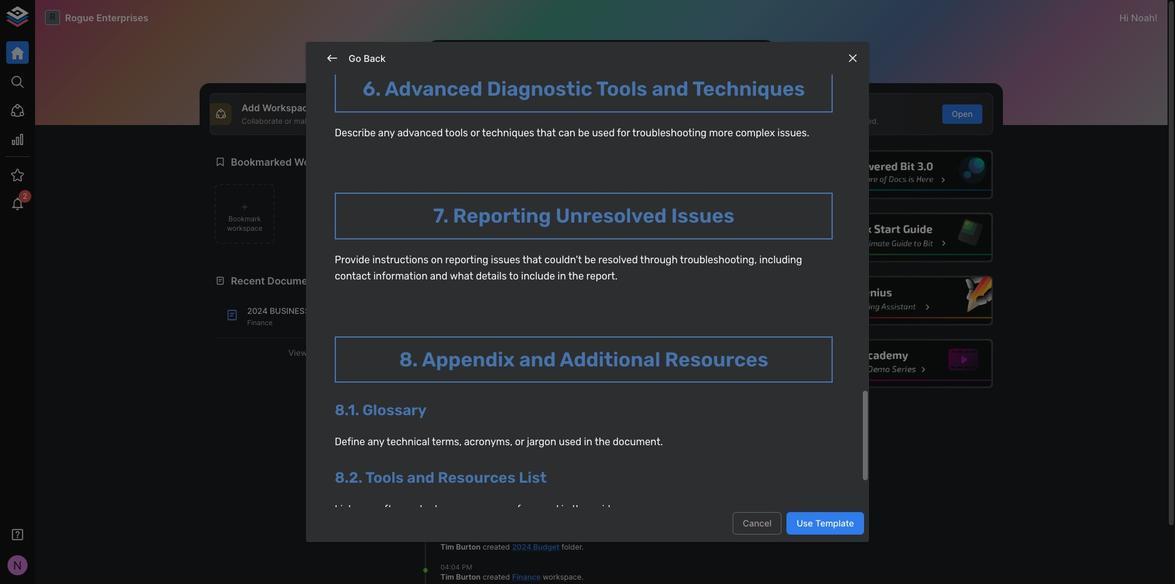 Task type: vqa. For each thing, say whether or not it's contained in the screenshot.


Task type: locate. For each thing, give the bounding box(es) containing it.
0 horizontal spatial to
[[509, 271, 519, 282]]

1 vertical spatial finance link
[[512, 573, 541, 582]]

r
[[50, 12, 55, 22]]

reporting
[[453, 204, 551, 228]]

1 vertical spatial in
[[584, 436, 593, 448]]

tim up 04:04
[[441, 543, 454, 552]]

0 horizontal spatial finance link
[[512, 573, 541, 582]]

advanced
[[397, 127, 443, 139]]

created down 04:07 pm tim burton created 2024 budget folder .
[[483, 573, 510, 582]]

complex
[[736, 127, 775, 139]]

lott right added
[[529, 380, 543, 389]]

workspace inside 04:04 pm tim burton created finance workspace .
[[543, 573, 582, 582]]

view all
[[288, 348, 319, 358]]

1 vertical spatial tools
[[366, 470, 404, 487]]

pm inside 04:04 pm tim burton created finance workspace .
[[462, 563, 472, 572]]

that up include
[[523, 254, 542, 266]]

1 horizontal spatial finance
[[512, 573, 541, 582]]

workspace down budget
[[543, 573, 582, 582]]

used down wiki.
[[592, 127, 615, 139]]

to down 8. appendix and additional resources
[[545, 380, 552, 389]]

2 vertical spatial finance
[[512, 573, 541, 582]]

list
[[519, 470, 547, 487], [335, 504, 352, 516]]

template inside button
[[816, 518, 854, 529]]

2 vertical spatial in
[[561, 504, 570, 516]]

the left document.
[[595, 436, 611, 448]]

noah right hi
[[1132, 12, 1155, 23]]

tools
[[597, 77, 648, 101], [366, 470, 404, 487]]

0 horizontal spatial template
[[771, 102, 813, 114]]

be up report.
[[585, 254, 596, 266]]

any for terms,
[[368, 436, 384, 448]]

6. advanced diagnostic tools and techniques
[[363, 77, 805, 101]]

1 vertical spatial workspace
[[429, 275, 484, 287]]

1 horizontal spatial lott
[[529, 380, 543, 389]]

all
[[310, 348, 319, 358]]

1 vertical spatial list
[[335, 504, 352, 516]]

pm down flow
[[461, 533, 472, 542]]

folder
[[484, 472, 505, 481], [562, 543, 582, 552]]

details
[[476, 271, 507, 282]]

in inside provide instructions on reporting issues that couldn't be resolved through troubleshooting, including contact information and what details to include in the report.
[[558, 271, 566, 282]]

create up issues.
[[771, 116, 795, 126]]

tools up software,
[[366, 470, 404, 487]]

any right define
[[368, 436, 384, 448]]

finance inside 04:04 pm tim burton created finance workspace .
[[512, 573, 541, 582]]

0 vertical spatial workspace
[[262, 102, 314, 114]]

or left make
[[285, 116, 292, 126]]

help image
[[805, 150, 993, 200], [805, 213, 993, 263], [805, 276, 993, 326], [805, 339, 993, 389]]

burton up 04:04
[[456, 543, 481, 552]]

or
[[285, 116, 292, 126], [590, 116, 597, 126], [471, 127, 480, 139], [515, 436, 525, 448], [447, 504, 457, 516]]

3 tim from the top
[[441, 502, 454, 511]]

0 vertical spatial template
[[771, 102, 813, 114]]

8.2.
[[335, 470, 363, 487]]

0 horizontal spatial noah
[[441, 339, 460, 349]]

and inside template gallery create faster and get inspired.
[[819, 116, 833, 126]]

view
[[288, 348, 308, 358]]

template right use
[[816, 518, 854, 529]]

pm inside 04:12 pm tim burton added noah lott to finance workspace .
[[461, 370, 471, 379]]

that down type
[[537, 127, 556, 139]]

inspired.
[[849, 116, 879, 126]]

8.1. glossary
[[335, 402, 427, 420]]

template
[[771, 102, 813, 114], [816, 518, 854, 529]]

in right jargon
[[584, 436, 593, 448]]

get
[[835, 116, 847, 126]]

create inside template gallery create faster and get inspired.
[[771, 116, 795, 126]]

tax
[[533, 461, 546, 471]]

finance link down the 2024 budget link
[[512, 573, 541, 582]]

go back
[[349, 53, 386, 64]]

folder .
[[482, 472, 507, 481]]

flow
[[461, 512, 478, 522]]

glossary
[[363, 402, 427, 420]]

1 horizontal spatial to
[[545, 380, 552, 389]]

workspace down 04:12
[[441, 390, 479, 400]]

burton inside 04:07 pm tim burton created 2024 budget folder .
[[456, 543, 481, 552]]

2 horizontal spatial noah
[[1132, 12, 1155, 23]]

1 vertical spatial lott
[[529, 380, 543, 389]]

business down recent documents
[[270, 306, 310, 316]]

used
[[592, 127, 615, 139], [559, 436, 582, 448]]

can
[[559, 127, 576, 139]]

2 vertical spatial noah
[[508, 380, 527, 389]]

appendix
[[422, 348, 515, 372]]

pm right 04:04
[[462, 563, 472, 572]]

the down couldn't
[[569, 271, 584, 282]]

1 horizontal spatial noah
[[508, 380, 527, 389]]

pm for 2024
[[461, 533, 472, 542]]

0 vertical spatial plan
[[312, 306, 334, 316]]

issues
[[491, 254, 521, 266]]

1 vertical spatial 04:07
[[441, 533, 459, 542]]

04:07 up tim burton
[[441, 492, 459, 501]]

2024 inside 2024 tax documents
[[512, 461, 532, 471]]

2 burton from the top
[[456, 461, 481, 471]]

plan inside the 2024 business plan
[[441, 350, 461, 359]]

8.2. tools and resources list
[[335, 470, 547, 487]]

1 vertical spatial used
[[559, 436, 582, 448]]

finance inside 2024 business plan finance
[[247, 318, 273, 327]]

finance
[[247, 318, 273, 327], [554, 380, 583, 389], [512, 573, 541, 582]]

1 vertical spatial plan
[[441, 350, 461, 359]]

the
[[569, 271, 584, 282], [595, 436, 611, 448], [572, 504, 588, 516]]

add for add workspace collaborate or make it private.
[[242, 102, 260, 114]]

workspace right team
[[501, 431, 540, 441]]

tim down terms,
[[441, 461, 454, 471]]

created
[[478, 339, 505, 349], [483, 461, 510, 471], [483, 543, 510, 552], [483, 573, 510, 582]]

tools up wiki.
[[597, 77, 648, 101]]

documents up 2024 business plan finance
[[267, 275, 323, 287]]

the left guide.
[[572, 504, 588, 516]]

1 vertical spatial noah
[[441, 339, 460, 349]]

any left software,
[[354, 504, 371, 516]]

n button
[[4, 552, 31, 580]]

tim up cash
[[441, 502, 454, 511]]

provide
[[335, 254, 370, 266]]

2024 business plan
[[441, 339, 566, 359]]

list up referenced
[[519, 470, 547, 487]]

lott inside 04:12 pm tim burton added noah lott to finance workspace .
[[529, 380, 543, 389]]

0 horizontal spatial resources
[[438, 470, 516, 487]]

0 horizontal spatial list
[[335, 504, 352, 516]]

describe any advanced tools or techniques that can be used for troubleshooting more complex issues.
[[335, 127, 810, 139]]

resolved
[[599, 254, 638, 266]]

tools
[[445, 127, 468, 139]]

4 burton from the top
[[456, 543, 481, 552]]

0 vertical spatial finance
[[247, 318, 273, 327]]

1 vertical spatial resources
[[438, 470, 516, 487]]

marketing team workspace .
[[441, 431, 542, 441]]

finance down recent
[[247, 318, 273, 327]]

pm up noah lott created
[[461, 330, 471, 338]]

instructions
[[373, 254, 429, 266]]

0 vertical spatial business
[[270, 306, 310, 316]]

0 vertical spatial the
[[569, 271, 584, 282]]

used right jargon
[[559, 436, 582, 448]]

in right referenced
[[561, 504, 570, 516]]

recent
[[231, 275, 265, 287]]

2024 left tax
[[512, 461, 532, 471]]

finance down the 2024 budget link
[[512, 573, 541, 582]]

2 horizontal spatial finance
[[554, 380, 583, 389]]

what
[[450, 271, 474, 282]]

any for tools,
[[354, 504, 371, 516]]

1 04:07 from the top
[[441, 492, 459, 501]]

!
[[1155, 12, 1158, 23]]

finance link
[[554, 380, 583, 389], [512, 573, 541, 582]]

0 horizontal spatial tools
[[366, 470, 404, 487]]

be down doc in the left top of the page
[[578, 127, 590, 139]]

pm
[[461, 330, 471, 338], [461, 370, 471, 379], [461, 492, 472, 501], [461, 533, 472, 542], [462, 563, 472, 572]]

. inside 04:07 pm tim burton created 2024 budget folder .
[[582, 543, 584, 552]]

1 vertical spatial folder
[[562, 543, 582, 552]]

1 vertical spatial finance
[[554, 380, 583, 389]]

tim down 04:04
[[441, 573, 454, 582]]

1 horizontal spatial list
[[519, 470, 547, 487]]

finance link down 8. appendix and additional resources
[[554, 380, 583, 389]]

0 horizontal spatial lott
[[462, 339, 476, 349]]

1 horizontal spatial used
[[592, 127, 615, 139]]

0 horizontal spatial add
[[242, 102, 260, 114]]

template gallery create faster and get inspired.
[[771, 102, 879, 126]]

budget
[[533, 543, 560, 552]]

resources
[[459, 504, 505, 516]]

noah down 04:13
[[441, 339, 460, 349]]

0 vertical spatial documents
[[267, 275, 323, 287]]

workspace down bookmark
[[227, 224, 262, 233]]

information
[[374, 271, 428, 282]]

pm right 04:12
[[461, 370, 471, 379]]

1 vertical spatial template
[[816, 518, 854, 529]]

0 vertical spatial tools
[[597, 77, 648, 101]]

to down issues
[[509, 271, 519, 282]]

1 vertical spatial be
[[585, 254, 596, 266]]

finance down 8. appendix and additional resources
[[554, 380, 583, 389]]

add up advanced
[[426, 109, 441, 119]]

0 vertical spatial lott
[[462, 339, 476, 349]]

create
[[506, 102, 537, 114], [685, 109, 711, 119], [506, 116, 530, 126], [771, 116, 795, 126]]

create up techniques
[[506, 116, 530, 126]]

plan inside 2024 business plan finance
[[312, 306, 334, 316]]

plan up 04:12
[[441, 350, 461, 359]]

2024 inside 2024 quarterly cash flow
[[512, 502, 532, 511]]

5 tim from the top
[[441, 573, 454, 582]]

describe
[[335, 127, 376, 139]]

created up document .
[[478, 339, 505, 349]]

1 vertical spatial documents
[[441, 472, 482, 481]]

1 vertical spatial to
[[545, 380, 552, 389]]

created up 04:04 pm tim burton created finance workspace .
[[483, 543, 510, 552]]

folder down tim burton created
[[484, 472, 505, 481]]

noah right added
[[508, 380, 527, 389]]

8.
[[399, 348, 418, 372]]

list any software, tools, or resources referenced in the guide.
[[335, 504, 619, 516]]

use template
[[797, 518, 854, 529]]

burton for noah
[[456, 380, 481, 389]]

burton down 04:04
[[456, 573, 481, 582]]

2024 for 2024 quarterly cash flow
[[512, 502, 532, 511]]

04:07
[[441, 492, 459, 501], [441, 533, 459, 542]]

04:07 down cash
[[441, 533, 459, 542]]

0 vertical spatial to
[[509, 271, 519, 282]]

1 burton from the top
[[456, 380, 481, 389]]

tim inside 04:12 pm tim burton added noah lott to finance workspace .
[[441, 380, 454, 389]]

2 04:07 from the top
[[441, 533, 459, 542]]

in down couldn't
[[558, 271, 566, 282]]

workspace up make
[[262, 102, 314, 114]]

1 horizontal spatial template
[[816, 518, 854, 529]]

workspace down "reporting"
[[429, 275, 484, 287]]

burton inside 04:12 pm tim burton added noah lott to finance workspace .
[[456, 380, 481, 389]]

2024 budget link
[[512, 543, 560, 552]]

documents down tim burton created
[[441, 472, 482, 481]]

1 help image from the top
[[805, 150, 993, 200]]

workspace
[[227, 224, 262, 233], [441, 390, 479, 400], [501, 431, 540, 441], [543, 573, 582, 582]]

to inside provide instructions on reporting issues that couldn't be resolved through troubleshooting, including contact information and what details to include in the report.
[[509, 271, 519, 282]]

any left type
[[532, 116, 545, 126]]

0 horizontal spatial plan
[[312, 306, 334, 316]]

2024 down recent
[[247, 306, 268, 316]]

4 help image from the top
[[805, 339, 993, 389]]

. inside 04:04 pm tim burton created finance workspace .
[[582, 573, 584, 582]]

unresolved
[[556, 204, 667, 228]]

4 tim from the top
[[441, 543, 454, 552]]

create down "diagnostic"
[[506, 102, 537, 114]]

0 horizontal spatial workspace
[[262, 102, 314, 114]]

1 vertical spatial business
[[529, 339, 566, 349]]

04:07 inside 04:07 pm tim burton created 2024 budget folder .
[[441, 533, 459, 542]]

business up 04:12 pm tim burton added noah lott to finance workspace . at left
[[529, 339, 566, 349]]

add inside button
[[426, 109, 441, 119]]

burton down marketing team link
[[456, 461, 481, 471]]

business inside 2024 business plan finance
[[270, 306, 310, 316]]

1 horizontal spatial folder
[[562, 543, 582, 552]]

workspace
[[262, 102, 314, 114], [429, 275, 484, 287]]

jargon
[[527, 436, 557, 448]]

1 horizontal spatial add
[[426, 109, 441, 119]]

0 horizontal spatial business
[[270, 306, 310, 316]]

any right describe
[[378, 127, 395, 139]]

1 horizontal spatial workspace
[[429, 275, 484, 287]]

document .
[[463, 350, 501, 359]]

create button
[[678, 104, 718, 124]]

burton down 04:12
[[456, 380, 481, 389]]

troubleshooting
[[633, 127, 707, 139]]

define
[[335, 436, 365, 448]]

tim inside 04:07 pm tim burton created 2024 budget folder .
[[441, 543, 454, 552]]

plan for 2024 business plan
[[441, 350, 461, 359]]

1 horizontal spatial tools
[[597, 77, 648, 101]]

2024
[[247, 306, 268, 316], [508, 339, 527, 349], [512, 461, 532, 471], [512, 502, 532, 511], [512, 543, 532, 552]]

5 burton from the top
[[456, 573, 481, 582]]

noah lott created
[[441, 339, 508, 349]]

burton inside 04:04 pm tim burton created finance workspace .
[[456, 573, 481, 582]]

2 help image from the top
[[805, 213, 993, 263]]

0 horizontal spatial folder
[[484, 472, 505, 481]]

that
[[537, 127, 556, 139], [523, 254, 542, 266]]

techniques
[[482, 127, 535, 139]]

workspace inside add workspace collaborate or make it private.
[[262, 102, 314, 114]]

create up more
[[685, 109, 711, 119]]

workspace inside 04:12 pm tim burton added noah lott to finance workspace .
[[441, 390, 479, 400]]

plan up all
[[312, 306, 334, 316]]

pm inside 04:07 pm tim burton created 2024 budget folder .
[[461, 533, 472, 542]]

it
[[315, 116, 320, 126]]

1 horizontal spatial finance link
[[554, 380, 583, 389]]

lott up document
[[462, 339, 476, 349]]

0 horizontal spatial finance
[[247, 318, 273, 327]]

list down the 8.2.
[[335, 504, 352, 516]]

to
[[509, 271, 519, 282], [545, 380, 552, 389]]

1 vertical spatial the
[[595, 436, 611, 448]]

1 tim from the top
[[441, 380, 454, 389]]

2024 inside 2024 business plan finance
[[247, 306, 268, 316]]

0 vertical spatial 04:07
[[441, 492, 459, 501]]

0 vertical spatial resources
[[665, 348, 769, 372]]

1 horizontal spatial plan
[[441, 350, 461, 359]]

gallery
[[815, 102, 848, 114]]

2024 left budget
[[512, 543, 532, 552]]

1 vertical spatial that
[[523, 254, 542, 266]]

1 horizontal spatial business
[[529, 339, 566, 349]]

or right doc in the left top of the page
[[590, 116, 597, 126]]

make
[[294, 116, 313, 126]]

2024 tax documents
[[441, 461, 546, 481]]

0 vertical spatial list
[[519, 470, 547, 487]]

add for add
[[426, 109, 441, 119]]

burton up flow
[[456, 502, 481, 511]]

0 vertical spatial in
[[558, 271, 566, 282]]

activities
[[486, 275, 532, 287]]

folder right budget
[[562, 543, 582, 552]]

go back dialog
[[306, 42, 869, 542]]

add up collaborate
[[242, 102, 260, 114]]

any
[[532, 116, 545, 126], [378, 127, 395, 139], [368, 436, 384, 448], [354, 504, 371, 516]]

1 horizontal spatial documents
[[441, 472, 482, 481]]

0 vertical spatial folder
[[484, 472, 505, 481]]

tim inside 04:04 pm tim burton created finance workspace .
[[441, 573, 454, 582]]

pm for finance
[[462, 563, 472, 572]]

add inside add workspace collaborate or make it private.
[[242, 102, 260, 114]]

2024 for 2024 business plan
[[508, 339, 527, 349]]

2024 up 04:12 pm tim burton added noah lott to finance workspace . at left
[[508, 339, 527, 349]]

business inside the 2024 business plan
[[529, 339, 566, 349]]

any inside create document create any type of doc or wiki.
[[532, 116, 545, 126]]

2024 inside 04:07 pm tim burton created 2024 budget folder .
[[512, 543, 532, 552]]

04:12 pm tim burton added noah lott to finance workspace .
[[441, 370, 583, 400]]

template up the faster
[[771, 102, 813, 114]]

0 vertical spatial that
[[537, 127, 556, 139]]

2024 for 2024 tax documents
[[512, 461, 532, 471]]

or inside create document create any type of doc or wiki.
[[590, 116, 597, 126]]

2024 inside the 2024 business plan
[[508, 339, 527, 349]]

0 vertical spatial finance link
[[554, 380, 583, 389]]

2024 left quarterly
[[512, 502, 532, 511]]

tim down 04:12
[[441, 380, 454, 389]]

wiki.
[[599, 116, 615, 126]]



Task type: describe. For each thing, give the bounding box(es) containing it.
tim burton
[[441, 502, 481, 511]]

use template button
[[787, 512, 864, 535]]

or right tools
[[471, 127, 480, 139]]

6.
[[363, 77, 381, 101]]

including
[[760, 254, 803, 266]]

workspace inside the bookmark workspace "button"
[[227, 224, 262, 233]]

techniques
[[693, 77, 805, 101]]

04:12
[[441, 370, 459, 379]]

8. appendix and additional resources
[[399, 348, 769, 372]]

hi
[[1120, 12, 1129, 23]]

workspaces
[[294, 156, 354, 168]]

documents inside 2024 tax documents
[[441, 472, 482, 481]]

0 vertical spatial used
[[592, 127, 615, 139]]

2 tim from the top
[[441, 461, 454, 471]]

through
[[640, 254, 678, 266]]

8.1.
[[335, 402, 359, 420]]

hi noah !
[[1120, 12, 1158, 23]]

include
[[521, 271, 555, 282]]

pm for noah
[[461, 370, 471, 379]]

2 vertical spatial the
[[572, 504, 588, 516]]

2024 for 2024 business plan finance
[[247, 306, 268, 316]]

that inside provide instructions on reporting issues that couldn't be resolved through troubleshooting, including contact information and what details to include in the report.
[[523, 254, 542, 266]]

create inside button
[[685, 109, 711, 119]]

added
[[483, 380, 506, 389]]

for
[[617, 127, 630, 139]]

noah inside 04:12 pm tim burton added noah lott to finance workspace .
[[508, 380, 527, 389]]

define any technical terms, acronyms, or jargon used in the document.
[[335, 436, 663, 448]]

add workspace collaborate or make it private.
[[242, 102, 348, 126]]

bookmark workspace button
[[215, 184, 275, 244]]

use
[[797, 518, 813, 529]]

view all button
[[215, 344, 393, 363]]

add button
[[414, 104, 454, 124]]

tim for 2024
[[441, 543, 454, 552]]

pm up tim burton
[[461, 492, 472, 501]]

04:13
[[441, 330, 459, 338]]

report.
[[587, 271, 618, 282]]

tim burton created
[[441, 461, 512, 471]]

2024 quarterly cash flow
[[441, 502, 568, 522]]

business for 2024 business plan finance
[[270, 306, 310, 316]]

burton for 2024
[[456, 543, 481, 552]]

created inside 04:04 pm tim burton created finance workspace .
[[483, 573, 510, 582]]

marketing team link
[[441, 431, 499, 441]]

3 burton from the top
[[456, 502, 481, 511]]

diagnostic
[[487, 77, 593, 101]]

more
[[709, 127, 733, 139]]

on
[[431, 254, 443, 266]]

issues
[[672, 204, 735, 228]]

additional
[[560, 348, 661, 372]]

to inside 04:12 pm tim burton added noah lott to finance workspace .
[[545, 380, 552, 389]]

the inside provide instructions on reporting issues that couldn't be resolved through troubleshooting, including contact information and what details to include in the report.
[[569, 271, 584, 282]]

document
[[539, 102, 586, 114]]

0 vertical spatial be
[[578, 127, 590, 139]]

bookmark
[[228, 214, 261, 223]]

tim for noah
[[441, 380, 454, 389]]

cancel button
[[733, 512, 782, 535]]

back
[[364, 53, 386, 64]]

folder inside 04:07 pm tim burton created 2024 budget folder .
[[562, 543, 582, 552]]

create document create any type of doc or wiki.
[[506, 102, 615, 126]]

created inside 04:07 pm tim burton created 2024 budget folder .
[[483, 543, 510, 552]]

plan for 2024 business plan finance
[[312, 306, 334, 316]]

open
[[952, 109, 973, 119]]

04:07 for 04:07 pm tim burton created 2024 budget folder .
[[441, 533, 459, 542]]

document.
[[613, 436, 663, 448]]

1 horizontal spatial resources
[[665, 348, 769, 372]]

troubleshooting,
[[680, 254, 757, 266]]

issues.
[[778, 127, 810, 139]]

cash
[[441, 512, 459, 522]]

7.
[[433, 204, 449, 228]]

team
[[479, 431, 499, 441]]

type
[[547, 116, 563, 126]]

document
[[463, 350, 499, 359]]

workspace activities
[[429, 275, 532, 287]]

created up the folder .
[[483, 461, 510, 471]]

rogue
[[65, 12, 94, 23]]

2024 quarterly cash flow link
[[441, 502, 568, 522]]

or down "04:07 pm"
[[447, 504, 457, 516]]

04:07 pm tim burton created 2024 budget folder .
[[441, 533, 584, 552]]

technical
[[387, 436, 430, 448]]

2024 tax documents link
[[441, 461, 546, 481]]

bookmarked workspaces
[[231, 156, 354, 168]]

template inside template gallery create faster and get inspired.
[[771, 102, 813, 114]]

private.
[[322, 116, 348, 126]]

business for 2024 business plan
[[529, 339, 566, 349]]

or inside add workspace collaborate or make it private.
[[285, 116, 292, 126]]

enterprises
[[96, 12, 148, 23]]

0 vertical spatial noah
[[1132, 12, 1155, 23]]

04:07 for 04:07 pm
[[441, 492, 459, 501]]

be inside provide instructions on reporting issues that couldn't be resolved through troubleshooting, including contact information and what details to include in the report.
[[585, 254, 596, 266]]

rogue enterprises
[[65, 12, 148, 23]]

acronyms,
[[464, 436, 513, 448]]

. inside 04:12 pm tim burton added noah lott to finance workspace .
[[479, 390, 481, 400]]

and inside provide instructions on reporting issues that couldn't be resolved through troubleshooting, including contact information and what details to include in the report.
[[430, 271, 448, 282]]

bookmarked
[[231, 156, 292, 168]]

2024 business plan link
[[441, 339, 566, 359]]

bookmark workspace
[[227, 214, 262, 233]]

or left jargon
[[515, 436, 525, 448]]

terms,
[[432, 436, 462, 448]]

reporting
[[445, 254, 489, 266]]

7. reporting unresolved issues
[[433, 204, 735, 228]]

3 help image from the top
[[805, 276, 993, 326]]

2024 business plan finance
[[247, 306, 334, 327]]

collaborate
[[242, 116, 283, 126]]

burton for finance
[[456, 573, 481, 582]]

quarterly
[[533, 502, 568, 511]]

provide instructions on reporting issues that couldn't be resolved through troubleshooting, including contact information and what details to include in the report.
[[335, 254, 805, 282]]

tim for finance
[[441, 573, 454, 582]]

n
[[13, 559, 22, 573]]

faster
[[797, 116, 817, 126]]

go
[[349, 53, 361, 64]]

finance inside 04:12 pm tim burton added noah lott to finance workspace .
[[554, 380, 583, 389]]

0 horizontal spatial documents
[[267, 275, 323, 287]]

any for tools
[[378, 127, 395, 139]]

0 horizontal spatial used
[[559, 436, 582, 448]]



